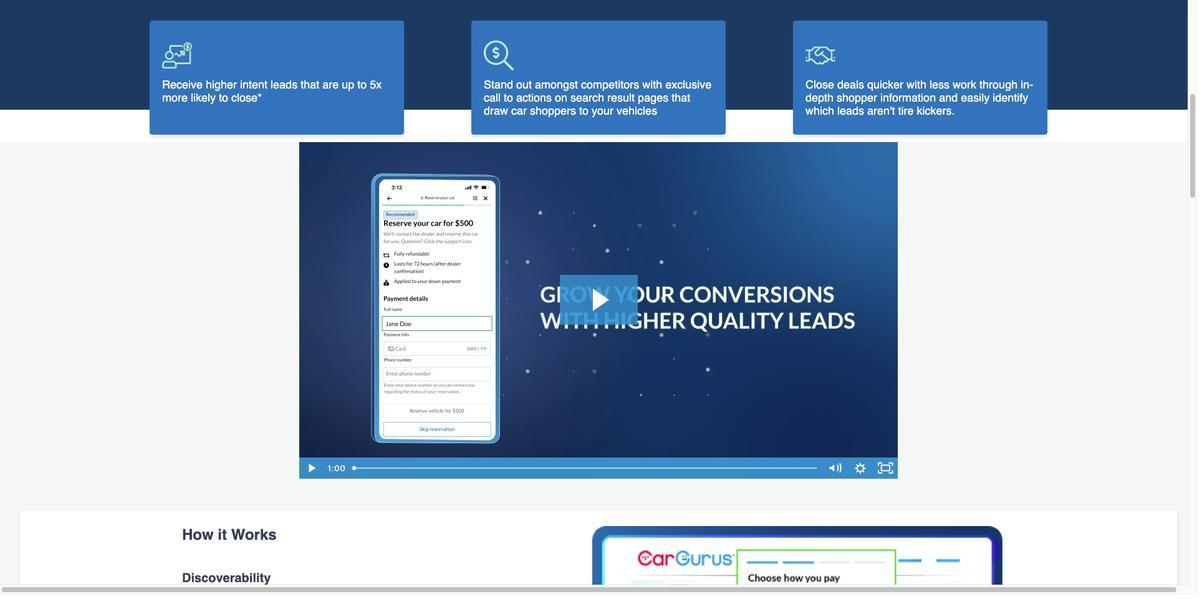Task type: vqa. For each thing, say whether or not it's contained in the screenshot.
with within the 'close deals quicker with less work through in- depth shopper information and easily identify which leads aren't tire kickers.'
yes



Task type: locate. For each thing, give the bounding box(es) containing it.
intent
[[240, 78, 268, 91]]

depth
[[806, 91, 834, 104]]

up
[[342, 78, 354, 91]]

kickers.
[[917, 104, 955, 117]]

leads
[[271, 78, 298, 91], [838, 104, 865, 117]]

leads down the deals
[[838, 104, 865, 117]]

stand
[[484, 78, 513, 91]]

through
[[980, 78, 1018, 91]]

0 vertical spatial that
[[301, 78, 320, 91]]

competitors
[[581, 78, 640, 91]]

1 horizontal spatial with
[[907, 78, 927, 91]]

0 horizontal spatial with
[[643, 78, 663, 91]]

draw
[[484, 104, 508, 117]]

aren't
[[868, 104, 896, 117]]

video thumbnail image
[[299, 142, 898, 479], [299, 142, 898, 479]]

0 horizontal spatial that
[[301, 78, 320, 91]]

0 vertical spatial leads
[[271, 78, 298, 91]]

receive higher intent leads that are up to 5x more likely to close* image
[[162, 41, 192, 70]]

call
[[484, 91, 501, 104]]

car
[[512, 104, 527, 117]]

to left your on the top
[[580, 104, 589, 117]]

less
[[930, 78, 950, 91]]

are
[[323, 78, 339, 91]]

with left less
[[907, 78, 927, 91]]

easily
[[961, 91, 990, 104]]

out
[[517, 78, 532, 91]]

shopper
[[837, 91, 878, 104]]

leads inside close deals quicker with less work through in- depth shopper information and easily identify which leads aren't tire kickers.
[[838, 104, 865, 117]]

that left are
[[301, 78, 320, 91]]

shoppers
[[530, 104, 576, 117]]

that inside receive higher intent leads that are up to 5x more likely to close*
[[301, 78, 320, 91]]

1 vertical spatial leads
[[838, 104, 865, 117]]

1 horizontal spatial that
[[672, 91, 691, 104]]

0 horizontal spatial leads
[[271, 78, 298, 91]]

leads right intent
[[271, 78, 298, 91]]

1 horizontal spatial leads
[[838, 104, 865, 117]]

close deals quicker with less work through in-depth shopper information and easily identify which leads aren't tire kickers. image
[[806, 41, 836, 70]]

how
[[182, 527, 214, 544]]

that right pages
[[672, 91, 691, 104]]

result
[[608, 91, 635, 104]]

that
[[301, 78, 320, 91], [672, 91, 691, 104]]

amongst
[[535, 78, 578, 91]]

to
[[358, 78, 367, 91], [219, 91, 228, 104], [504, 91, 513, 104], [580, 104, 589, 117]]

stand out amongst competitors with exclusive call to actions on search result pages that draw car shoppers to your vehicles
[[484, 78, 712, 117]]

with up vehicles
[[643, 78, 663, 91]]

with
[[907, 78, 927, 91], [643, 78, 663, 91]]

1 vertical spatial that
[[672, 91, 691, 104]]

likely
[[191, 91, 216, 104]]



Task type: describe. For each thing, give the bounding box(es) containing it.
close deals quicker with less work through in- depth shopper information and easily identify which leads aren't tire kickers.
[[806, 78, 1034, 117]]

with inside stand out amongst competitors with exclusive call to actions on search result pages that draw car shoppers to your vehicles
[[643, 78, 663, 91]]

identify
[[993, 91, 1029, 104]]

work
[[953, 78, 977, 91]]

vehicles
[[617, 104, 658, 117]]

it
[[218, 527, 227, 544]]

in-
[[1021, 78, 1034, 91]]

close
[[806, 78, 835, 91]]

your
[[592, 104, 614, 117]]

to left 5x
[[358, 78, 367, 91]]

to right call
[[504, 91, 513, 104]]

actions
[[517, 91, 552, 104]]

tire
[[899, 104, 914, 117]]

pages
[[638, 91, 669, 104]]

search
[[571, 91, 605, 104]]

that inside stand out amongst competitors with exclusive call to actions on search result pages that draw car shoppers to your vehicles
[[672, 91, 691, 104]]

more
[[162, 91, 188, 104]]

receive higher intent leads that are up to 5x more likely to close*
[[162, 78, 382, 104]]

to right likely
[[219, 91, 228, 104]]

with inside close deals quicker with less work through in- depth shopper information and easily identify which leads aren't tire kickers.
[[907, 78, 927, 91]]

leads inside receive higher intent leads that are up to 5x more likely to close*
[[271, 78, 298, 91]]

receive
[[162, 78, 203, 91]]

and
[[940, 91, 958, 104]]

how it works
[[182, 527, 277, 544]]

on
[[555, 91, 568, 104]]

quicker
[[868, 78, 904, 91]]

stand out amongst competitors with exclusive call to actions on search result pages that draw car shoppers to your vehicles image
[[484, 41, 514, 71]]

digital deal how it works image image
[[593, 527, 1003, 595]]

higher
[[206, 78, 237, 91]]

video element
[[299, 142, 898, 479]]

works
[[231, 527, 277, 544]]

deals
[[838, 78, 865, 91]]

information
[[881, 91, 936, 104]]

5x
[[370, 78, 382, 91]]

discoverability
[[182, 571, 271, 586]]

which
[[806, 104, 835, 117]]

close*
[[231, 91, 262, 104]]

exclusive
[[666, 78, 712, 91]]



